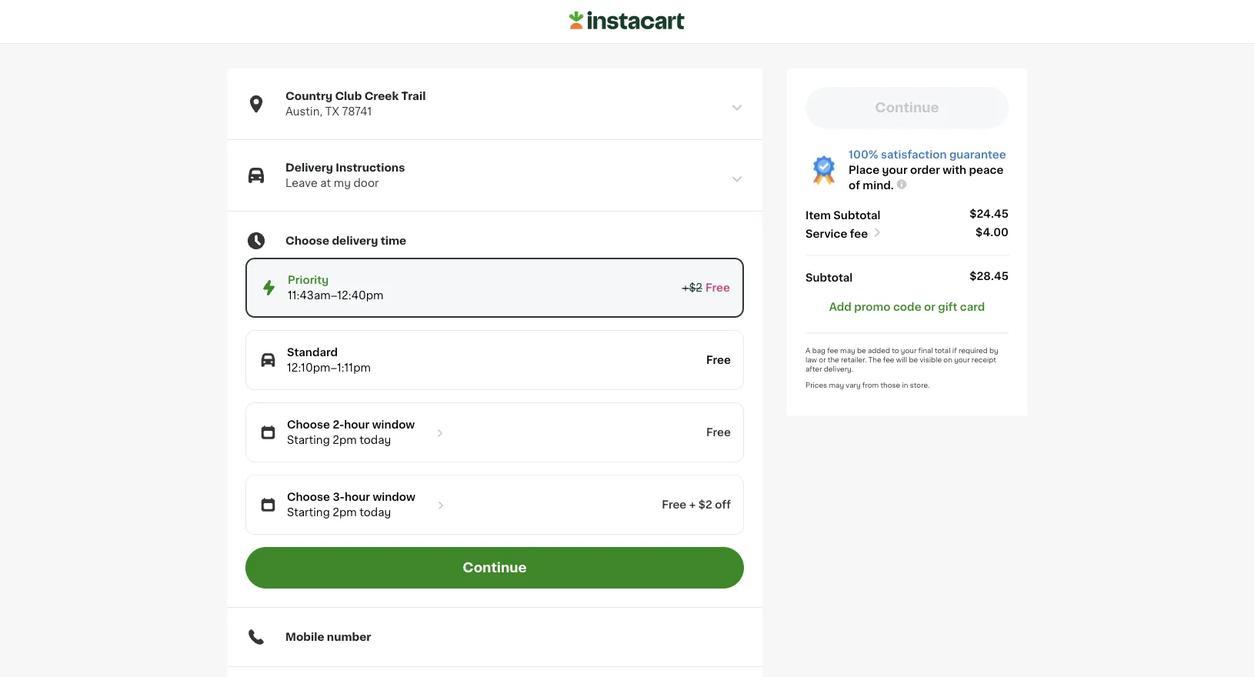 Task type: vqa. For each thing, say whether or not it's contained in the screenshot.
taxes
no



Task type: describe. For each thing, give the bounding box(es) containing it.
or inside the a bag fee may be added to your final total if required by law or the retailer. the fee will be visible on your receipt after delivery.
[[819, 356, 826, 363]]

place
[[849, 165, 880, 176]]

door
[[354, 178, 379, 189]]

your inside the place your order with peace of mind.
[[883, 165, 908, 176]]

in
[[903, 382, 909, 389]]

+
[[690, 500, 696, 510]]

1 horizontal spatial fee
[[850, 228, 868, 239]]

0 horizontal spatial be
[[858, 347, 866, 354]]

free up off
[[707, 427, 731, 438]]

2pm for 2-
[[333, 435, 357, 446]]

from
[[863, 382, 879, 389]]

today for 2-
[[360, 435, 391, 446]]

free right "+$2"
[[706, 283, 731, 293]]

prices may vary from those in store.
[[806, 382, 930, 389]]

1 vertical spatial your
[[901, 347, 917, 354]]

guarantee
[[950, 149, 1007, 160]]

100% satisfaction guarantee
[[849, 149, 1007, 160]]

off
[[715, 500, 731, 510]]

continue
[[463, 562, 527, 575]]

+$2
[[683, 283, 703, 293]]

added
[[868, 347, 891, 354]]

home image
[[570, 9, 685, 32]]

priority 11:43am–12:40pm
[[288, 275, 384, 301]]

free + $2 off
[[662, 500, 731, 510]]

item
[[806, 210, 831, 221]]

vary
[[846, 382, 861, 389]]

my
[[334, 178, 351, 189]]

gift
[[939, 301, 958, 312]]

free down +$2 free on the top right of the page
[[707, 355, 731, 366]]

a bag fee may be added to your final total if required by law or the retailer. the fee will be visible on your receipt after delivery.
[[806, 347, 999, 373]]

on
[[944, 356, 953, 363]]

standard 12:10pm–1:11pm
[[287, 347, 371, 373]]

delivery
[[332, 236, 378, 246]]

at
[[320, 178, 331, 189]]

window for choose 2-hour window starting 2pm today
[[372, 420, 415, 430]]

continue button
[[246, 547, 744, 589]]

austin,
[[286, 106, 323, 117]]

2 vertical spatial your
[[955, 356, 970, 363]]

100%
[[849, 149, 879, 160]]

mobile
[[286, 632, 325, 643]]

mobile number
[[286, 632, 371, 643]]

delivery instructions image
[[731, 172, 744, 186]]

78741
[[342, 106, 372, 117]]

delivery
[[286, 162, 333, 173]]

will
[[897, 356, 908, 363]]

starting for choose 3-hour window starting 2pm today
[[287, 507, 330, 518]]

peace
[[970, 165, 1004, 176]]

store.
[[910, 382, 930, 389]]

more info about 100% satisfaction guarantee image
[[896, 178, 908, 191]]

$24.45
[[970, 208, 1009, 219]]

$2
[[699, 500, 713, 510]]

order
[[911, 165, 941, 176]]

a
[[806, 347, 811, 354]]

country
[[286, 91, 333, 102]]

today for 3-
[[360, 507, 391, 518]]

card
[[961, 301, 986, 312]]

2pm for 3-
[[333, 507, 357, 518]]

hour for 2-
[[344, 420, 370, 430]]

add promo code or gift card
[[830, 301, 986, 312]]

number
[[327, 632, 371, 643]]

country club creek trail austin, tx 78741
[[286, 91, 426, 117]]

11:43am–12:40pm
[[288, 290, 384, 301]]

2 horizontal spatial fee
[[884, 356, 895, 363]]

12:10pm–1:11pm
[[287, 363, 371, 373]]

delivery.
[[824, 366, 854, 373]]

1 horizontal spatial be
[[909, 356, 918, 363]]

0 horizontal spatial fee
[[828, 347, 839, 354]]

hour for 3-
[[345, 492, 370, 503]]



Task type: locate. For each thing, give the bounding box(es) containing it.
promo
[[855, 301, 891, 312]]

subtotal up 'add'
[[806, 272, 853, 283]]

to
[[892, 347, 900, 354]]

hour inside choose 2-hour window starting 2pm today
[[344, 420, 370, 430]]

1 vertical spatial fee
[[828, 347, 839, 354]]

your up the more info about 100% satisfaction guarantee icon
[[883, 165, 908, 176]]

1 hour from the top
[[344, 420, 370, 430]]

total
[[935, 347, 951, 354]]

0 vertical spatial or
[[925, 301, 936, 312]]

or
[[925, 301, 936, 312], [819, 356, 826, 363]]

1 starting from the top
[[287, 435, 330, 446]]

satisfaction
[[881, 149, 947, 160]]

the
[[828, 356, 840, 363]]

retailer.
[[841, 356, 867, 363]]

0 vertical spatial today
[[360, 435, 391, 446]]

0 vertical spatial your
[[883, 165, 908, 176]]

1 vertical spatial be
[[909, 356, 918, 363]]

2 hour from the top
[[345, 492, 370, 503]]

2 today from the top
[[360, 507, 391, 518]]

fee
[[850, 228, 868, 239], [828, 347, 839, 354], [884, 356, 895, 363]]

0 vertical spatial fee
[[850, 228, 868, 239]]

with
[[943, 165, 967, 176]]

choose 3-hour window starting 2pm today
[[287, 492, 416, 518]]

bag
[[813, 347, 826, 354]]

1 vertical spatial window
[[373, 492, 416, 503]]

2pm down "3-"
[[333, 507, 357, 518]]

2pm inside choose 2-hour window starting 2pm today
[[333, 435, 357, 446]]

be
[[858, 347, 866, 354], [909, 356, 918, 363]]

be up retailer.
[[858, 347, 866, 354]]

1 vertical spatial hour
[[345, 492, 370, 503]]

today
[[360, 435, 391, 446], [360, 507, 391, 518]]

fee down item subtotal
[[850, 228, 868, 239]]

law
[[806, 356, 818, 363]]

your down if at the bottom right
[[955, 356, 970, 363]]

your
[[883, 165, 908, 176], [901, 347, 917, 354], [955, 356, 970, 363]]

window inside choose 3-hour window starting 2pm today
[[373, 492, 416, 503]]

window right 2- on the left bottom of the page
[[372, 420, 415, 430]]

subtotal up service fee
[[834, 210, 881, 221]]

trail
[[401, 91, 426, 102]]

the
[[869, 356, 882, 363]]

mind.
[[863, 180, 894, 191]]

service fee
[[806, 228, 868, 239]]

choose for choose delivery time
[[286, 236, 330, 246]]

2 2pm from the top
[[333, 507, 357, 518]]

final
[[919, 347, 934, 354]]

service
[[806, 228, 848, 239]]

code
[[894, 301, 922, 312]]

0 vertical spatial be
[[858, 347, 866, 354]]

2pm
[[333, 435, 357, 446], [333, 507, 357, 518]]

+$2 free
[[683, 283, 731, 293]]

time
[[381, 236, 407, 246]]

window inside choose 2-hour window starting 2pm today
[[372, 420, 415, 430]]

starting
[[287, 435, 330, 446], [287, 507, 330, 518]]

hour down 12:10pm–1:11pm
[[344, 420, 370, 430]]

1 today from the top
[[360, 435, 391, 446]]

of
[[849, 180, 861, 191]]

hour inside choose 3-hour window starting 2pm today
[[345, 492, 370, 503]]

add
[[830, 301, 852, 312]]

$28.45
[[970, 271, 1009, 281]]

starting inside choose 2-hour window starting 2pm today
[[287, 435, 330, 446]]

or down "bag"
[[819, 356, 826, 363]]

or inside button
[[925, 301, 936, 312]]

today inside choose 3-hour window starting 2pm today
[[360, 507, 391, 518]]

choose inside choose 2-hour window starting 2pm today
[[287, 420, 330, 430]]

after
[[806, 366, 823, 373]]

hour
[[344, 420, 370, 430], [345, 492, 370, 503]]

2 vertical spatial fee
[[884, 356, 895, 363]]

hour down choose 2-hour window starting 2pm today
[[345, 492, 370, 503]]

tx
[[325, 106, 340, 117]]

receipt
[[972, 356, 997, 363]]

choose 2-hour window starting 2pm today
[[287, 420, 415, 446]]

required
[[959, 347, 988, 354]]

free
[[706, 283, 731, 293], [707, 355, 731, 366], [707, 427, 731, 438], [662, 500, 687, 510]]

add promo code or gift card button
[[830, 299, 986, 314]]

priority
[[288, 275, 329, 286]]

may
[[841, 347, 856, 354], [829, 382, 844, 389]]

choose for choose 3-hour window starting 2pm today
[[287, 492, 330, 503]]

or left gift
[[925, 301, 936, 312]]

starting for choose 2-hour window starting 2pm today
[[287, 435, 330, 446]]

0 vertical spatial starting
[[287, 435, 330, 446]]

starting inside choose 3-hour window starting 2pm today
[[287, 507, 330, 518]]

may up retailer.
[[841, 347, 856, 354]]

choose
[[286, 236, 330, 246], [287, 420, 330, 430], [287, 492, 330, 503]]

subtotal
[[834, 210, 881, 221], [806, 272, 853, 283]]

1 vertical spatial subtotal
[[806, 272, 853, 283]]

choose delivery time
[[286, 236, 407, 246]]

2 starting from the top
[[287, 507, 330, 518]]

window for choose 3-hour window starting 2pm today
[[373, 492, 416, 503]]

visible
[[920, 356, 942, 363]]

0 vertical spatial subtotal
[[834, 210, 881, 221]]

2pm down 2- on the left bottom of the page
[[333, 435, 357, 446]]

prices
[[806, 382, 828, 389]]

creek
[[365, 91, 399, 102]]

choose inside choose 3-hour window starting 2pm today
[[287, 492, 330, 503]]

may inside the a bag fee may be added to your final total if required by law or the retailer. the fee will be visible on your receipt after delivery.
[[841, 347, 856, 354]]

1 horizontal spatial or
[[925, 301, 936, 312]]

choose left "3-"
[[287, 492, 330, 503]]

leave
[[286, 178, 318, 189]]

your up will at the right
[[901, 347, 917, 354]]

choose up priority
[[286, 236, 330, 246]]

place your order with peace of mind.
[[849, 165, 1004, 191]]

2pm inside choose 3-hour window starting 2pm today
[[333, 507, 357, 518]]

may down "delivery." on the right
[[829, 382, 844, 389]]

window
[[372, 420, 415, 430], [373, 492, 416, 503]]

1 vertical spatial may
[[829, 382, 844, 389]]

today inside choose 2-hour window starting 2pm today
[[360, 435, 391, 446]]

choose left 2- on the left bottom of the page
[[287, 420, 330, 430]]

delivery address image
[[731, 101, 744, 115]]

1 vertical spatial starting
[[287, 507, 330, 518]]

0 vertical spatial 2pm
[[333, 435, 357, 446]]

0 horizontal spatial or
[[819, 356, 826, 363]]

those
[[881, 382, 901, 389]]

2 vertical spatial choose
[[287, 492, 330, 503]]

$4.00
[[976, 227, 1009, 237]]

1 vertical spatial or
[[819, 356, 826, 363]]

fee up the
[[828, 347, 839, 354]]

delivery instructions leave at my door
[[286, 162, 405, 189]]

if
[[953, 347, 957, 354]]

fee down to
[[884, 356, 895, 363]]

club
[[335, 91, 362, 102]]

1 vertical spatial today
[[360, 507, 391, 518]]

0 vertical spatial may
[[841, 347, 856, 354]]

1 vertical spatial choose
[[287, 420, 330, 430]]

standard
[[287, 347, 338, 358]]

2-
[[333, 420, 344, 430]]

window right "3-"
[[373, 492, 416, 503]]

1 vertical spatial 2pm
[[333, 507, 357, 518]]

3-
[[333, 492, 345, 503]]

instructions
[[336, 162, 405, 173]]

0 vertical spatial hour
[[344, 420, 370, 430]]

choose for choose 2-hour window starting 2pm today
[[287, 420, 330, 430]]

be right will at the right
[[909, 356, 918, 363]]

1 2pm from the top
[[333, 435, 357, 446]]

item subtotal
[[806, 210, 881, 221]]

0 vertical spatial window
[[372, 420, 415, 430]]

free left "+"
[[662, 500, 687, 510]]

by
[[990, 347, 999, 354]]

0 vertical spatial choose
[[286, 236, 330, 246]]



